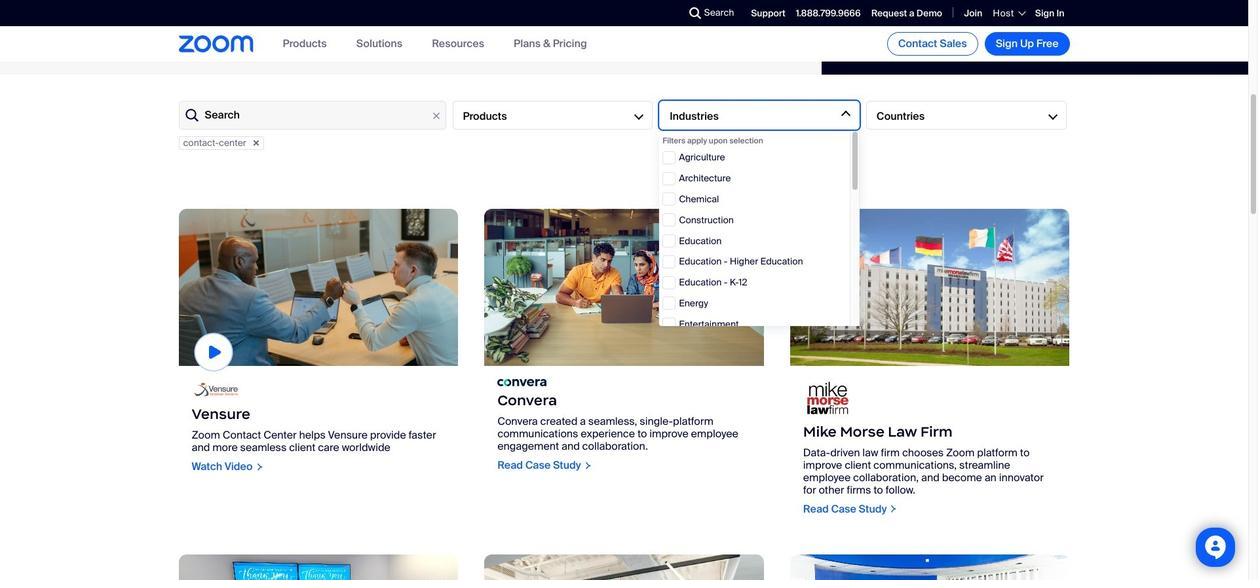 Task type: locate. For each thing, give the bounding box(es) containing it.
zoom logo image
[[179, 36, 253, 52]]

search image
[[689, 7, 701, 19]]

None text field
[[179, 101, 446, 130]]

1 vertical spatial convera image
[[498, 379, 547, 387]]

convera image
[[484, 209, 764, 366], [498, 379, 547, 387]]

None search field
[[641, 3, 692, 24]]

mike morse law firm image
[[803, 379, 853, 418]]



Task type: describe. For each thing, give the bounding box(es) containing it.
acosta image
[[192, 379, 241, 401]]

0 vertical spatial convera image
[[484, 209, 764, 366]]

photo of building with flags image
[[790, 209, 1070, 366]]

search image
[[689, 7, 701, 19]]

clear search image
[[429, 109, 443, 123]]

vensure image
[[179, 209, 458, 366]]



Task type: vqa. For each thing, say whether or not it's contained in the screenshot.
SEARCH FIELD
yes



